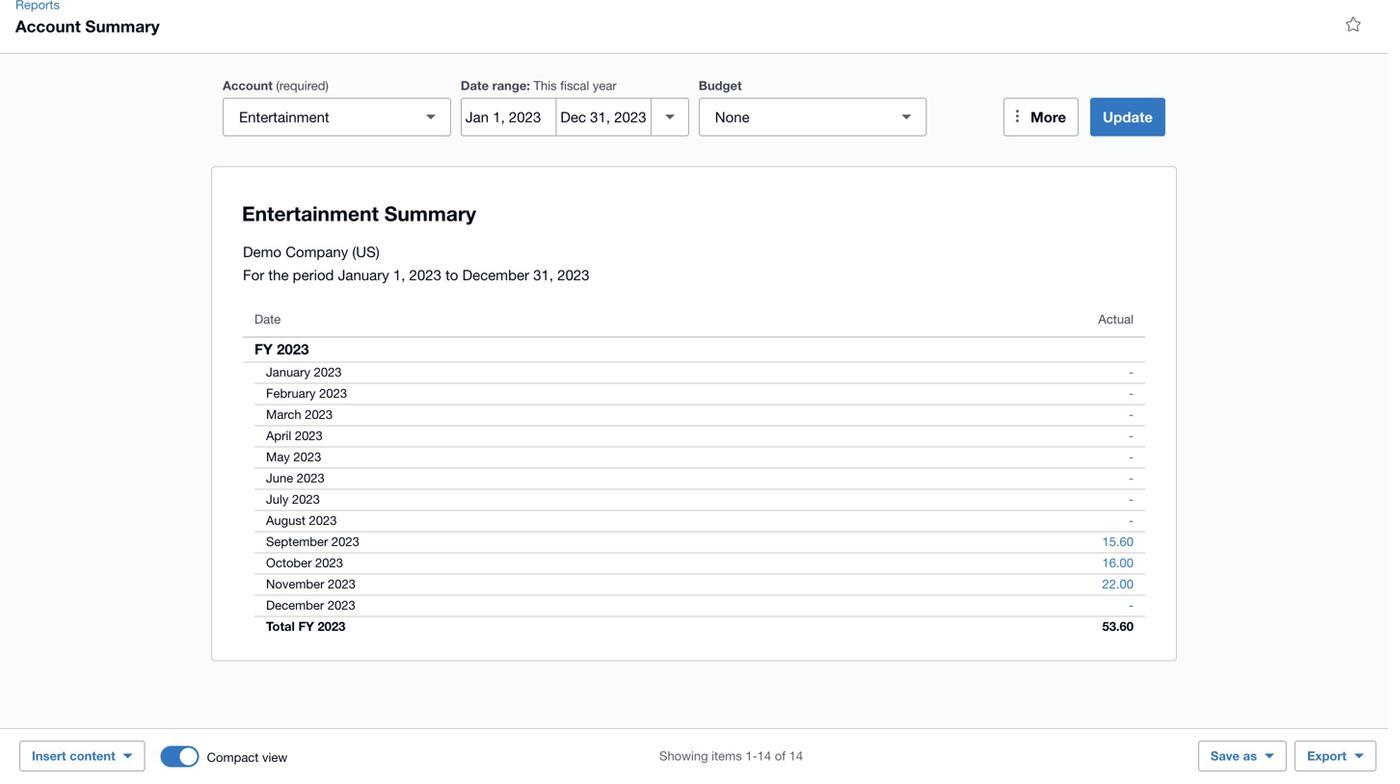 Task type: locate. For each thing, give the bounding box(es) containing it.
fy
[[255, 341, 273, 358], [298, 620, 314, 634]]

8 - from the top
[[1129, 513, 1134, 528]]

demo
[[243, 243, 282, 260]]

1 horizontal spatial 14
[[789, 749, 803, 764]]

0 vertical spatial date
[[461, 78, 489, 93]]

0 vertical spatial december
[[462, 267, 529, 283]]

5 - link from the top
[[1118, 448, 1146, 467]]

2023 down 'november 2023'
[[328, 598, 356, 613]]

1 - link from the top
[[1118, 363, 1146, 382]]

december right to
[[462, 267, 529, 283]]

1 horizontal spatial december
[[462, 267, 529, 283]]

22.00 link
[[1091, 575, 1146, 594]]

save as button
[[1198, 742, 1287, 772]]

14 right 'of'
[[789, 749, 803, 764]]

1 vertical spatial december
[[266, 598, 324, 613]]

february 2023
[[266, 386, 347, 401]]

september 2023
[[266, 535, 360, 550]]

1 horizontal spatial account
[[223, 78, 273, 93]]

company
[[286, 243, 348, 260]]

31,
[[533, 267, 554, 283]]

2 - link from the top
[[1118, 384, 1146, 404]]

2023 up the "june 2023"
[[294, 450, 321, 465]]

0 horizontal spatial fy
[[255, 341, 273, 358]]

list of convenience dates image
[[651, 98, 689, 136]]

insert content
[[32, 749, 115, 764]]

1,
[[393, 267, 405, 283]]

- for january 2023
[[1129, 365, 1134, 380]]

0 vertical spatial account
[[15, 16, 81, 36]]

- for june 2023
[[1129, 471, 1134, 486]]

7 - from the top
[[1129, 492, 1134, 507]]

2023 for march 2023
[[305, 407, 333, 422]]

2023 down "january 2023"
[[319, 386, 347, 401]]

8 - link from the top
[[1118, 512, 1146, 531]]

2023 up "january 2023"
[[277, 341, 309, 358]]

7 - link from the top
[[1118, 490, 1146, 510]]

1 vertical spatial date
[[255, 312, 281, 327]]

- link for february 2023
[[1118, 384, 1146, 404]]

for
[[243, 267, 264, 283]]

required
[[279, 78, 325, 93]]

december
[[462, 267, 529, 283], [266, 598, 324, 613]]

account left summary
[[15, 16, 81, 36]]

date range : this fiscal year
[[461, 78, 617, 93]]

2023 for january 2023
[[314, 365, 342, 380]]

2023 up september 2023
[[309, 513, 337, 528]]

fy down december 2023
[[298, 620, 314, 634]]

- link
[[1118, 363, 1146, 382], [1118, 384, 1146, 404], [1118, 405, 1146, 425], [1118, 427, 1146, 446], [1118, 448, 1146, 467], [1118, 469, 1146, 488], [1118, 490, 1146, 510], [1118, 512, 1146, 531], [1118, 596, 1146, 616]]

1 vertical spatial fy
[[298, 620, 314, 634]]

november
[[266, 577, 324, 592]]

0 horizontal spatial 14
[[758, 749, 772, 764]]

update button
[[1091, 98, 1166, 136]]

2023 up august 2023
[[292, 492, 320, 507]]

2023 right the 31,
[[558, 267, 590, 283]]

report output element
[[243, 302, 1146, 638]]

1 vertical spatial account
[[223, 78, 273, 93]]

account ( required )
[[223, 78, 329, 93]]

- for february 2023
[[1129, 386, 1134, 401]]

1-
[[746, 749, 758, 764]]

6 - link from the top
[[1118, 469, 1146, 488]]

showing
[[660, 749, 708, 764]]

2023 for december 2023
[[328, 598, 356, 613]]

6 - from the top
[[1129, 471, 1134, 486]]

december inside report output element
[[266, 598, 324, 613]]

None field
[[223, 98, 451, 136], [699, 98, 927, 136], [223, 98, 451, 136], [699, 98, 927, 136]]

0 horizontal spatial january
[[266, 365, 310, 380]]

14 left 'of'
[[758, 749, 772, 764]]

1 horizontal spatial date
[[461, 78, 489, 93]]

0 horizontal spatial december
[[266, 598, 324, 613]]

date
[[461, 78, 489, 93], [255, 312, 281, 327]]

- for april 2023
[[1129, 429, 1134, 444]]

Entertainment text field
[[224, 99, 416, 135]]

2023 up october 2023
[[332, 535, 360, 550]]

- link for december 2023
[[1118, 596, 1146, 616]]

5 - from the top
[[1129, 450, 1134, 465]]

january
[[338, 267, 389, 283], [266, 365, 310, 380]]

save as
[[1211, 749, 1257, 764]]

summary
[[85, 16, 160, 36]]

account left (
[[223, 78, 273, 93]]

(
[[276, 78, 279, 93]]

- link for april 2023
[[1118, 427, 1146, 446]]

14
[[758, 749, 772, 764], [789, 749, 803, 764]]

3 - link from the top
[[1118, 405, 1146, 425]]

as
[[1244, 749, 1257, 764]]

fy up "january 2023"
[[255, 341, 273, 358]]

to
[[446, 267, 458, 283]]

-
[[1129, 365, 1134, 380], [1129, 386, 1134, 401], [1129, 407, 1134, 422], [1129, 429, 1134, 444], [1129, 450, 1134, 465], [1129, 471, 1134, 486], [1129, 492, 1134, 507], [1129, 513, 1134, 528], [1129, 598, 1134, 613]]

insert content button
[[19, 742, 145, 772]]

december inside demo company (us) for the period january 1, 2023 to december 31, 2023
[[462, 267, 529, 283]]

2023
[[409, 267, 442, 283], [558, 267, 590, 283], [277, 341, 309, 358], [314, 365, 342, 380], [319, 386, 347, 401], [305, 407, 333, 422], [295, 429, 323, 444], [294, 450, 321, 465], [297, 471, 325, 486], [292, 492, 320, 507], [309, 513, 337, 528], [332, 535, 360, 550], [315, 556, 343, 571], [328, 577, 356, 592], [328, 598, 356, 613], [318, 620, 346, 634]]

1 vertical spatial january
[[266, 365, 310, 380]]

october
[[266, 556, 312, 571]]

15.60 link
[[1091, 533, 1146, 552]]

2023 down september 2023
[[315, 556, 343, 571]]

december down november
[[266, 598, 324, 613]]

1 horizontal spatial january
[[338, 267, 389, 283]]

2023 up february 2023
[[314, 365, 342, 380]]

2023 down february 2023
[[305, 407, 333, 422]]

account
[[15, 16, 81, 36], [223, 78, 273, 93]]

save
[[1211, 749, 1240, 764]]

july
[[266, 492, 289, 507]]

2 - from the top
[[1129, 386, 1134, 401]]

range
[[492, 78, 527, 93]]

open image
[[888, 98, 926, 136]]

may
[[266, 450, 290, 465]]

april 2023
[[266, 429, 323, 444]]

january down (us)
[[338, 267, 389, 283]]

2023 right 1,
[[409, 267, 442, 283]]

0 vertical spatial january
[[338, 267, 389, 283]]

1 - from the top
[[1129, 365, 1134, 380]]

march
[[266, 407, 301, 422]]

january 2023
[[266, 365, 342, 380]]

Select start date field
[[462, 99, 556, 135]]

0 horizontal spatial date
[[255, 312, 281, 327]]

open image
[[412, 98, 450, 136]]

date up fy 2023 on the top left of the page
[[255, 312, 281, 327]]

2023 down march 2023
[[295, 429, 323, 444]]

2023 up december 2023
[[328, 577, 356, 592]]

9 - from the top
[[1129, 598, 1134, 613]]

4 - from the top
[[1129, 429, 1134, 444]]

export button
[[1295, 742, 1377, 772]]

4 - link from the top
[[1118, 427, 1146, 446]]

3 - from the top
[[1129, 407, 1134, 422]]

march 2023
[[266, 407, 333, 422]]

9 - link from the top
[[1118, 596, 1146, 616]]

0 horizontal spatial account
[[15, 16, 81, 36]]

january up february
[[266, 365, 310, 380]]

2023 down the may 2023
[[297, 471, 325, 486]]

- for march 2023
[[1129, 407, 1134, 422]]

date inside report output element
[[255, 312, 281, 327]]

june 2023
[[266, 471, 325, 486]]

- link for may 2023
[[1118, 448, 1146, 467]]

date left range
[[461, 78, 489, 93]]

2023 down december 2023
[[318, 620, 346, 634]]



Task type: describe. For each thing, give the bounding box(es) containing it.
actual
[[1099, 312, 1134, 327]]

- for may 2023
[[1129, 450, 1134, 465]]

april
[[266, 429, 291, 444]]

period
[[293, 267, 334, 283]]

july 2023
[[266, 492, 320, 507]]

0 vertical spatial fy
[[255, 341, 273, 358]]

showing items 1-14 of 14
[[660, 749, 803, 764]]

Select end date field
[[557, 99, 651, 135]]

add to favourites image
[[1335, 5, 1373, 43]]

fiscal
[[560, 78, 589, 93]]

2023 for fy 2023
[[277, 341, 309, 358]]

august
[[266, 513, 306, 528]]

- link for june 2023
[[1118, 469, 1146, 488]]

)
[[325, 78, 329, 93]]

more
[[1031, 108, 1067, 126]]

None text field
[[700, 99, 892, 135]]

2023 for august 2023
[[309, 513, 337, 528]]

53.60
[[1103, 620, 1134, 634]]

august 2023
[[266, 513, 337, 528]]

january inside report output element
[[266, 365, 310, 380]]

september
[[266, 535, 328, 550]]

update
[[1103, 108, 1153, 126]]

total fy 2023
[[266, 620, 346, 634]]

account summary
[[15, 16, 160, 36]]

year
[[593, 78, 617, 93]]

october 2023
[[266, 556, 343, 571]]

16.00
[[1103, 556, 1134, 571]]

account for account ( required )
[[223, 78, 273, 93]]

this
[[534, 78, 557, 93]]

- for august 2023
[[1129, 513, 1134, 528]]

2023 for may 2023
[[294, 450, 321, 465]]

- for july 2023
[[1129, 492, 1134, 507]]

of
[[775, 749, 786, 764]]

compact view
[[207, 751, 288, 766]]

november 2023
[[266, 577, 356, 592]]

2023 for april 2023
[[295, 429, 323, 444]]

export
[[1308, 749, 1347, 764]]

- link for july 2023
[[1118, 490, 1146, 510]]

(us)
[[352, 243, 380, 260]]

1 14 from the left
[[758, 749, 772, 764]]

:
[[527, 78, 530, 93]]

1 horizontal spatial fy
[[298, 620, 314, 634]]

content
[[70, 749, 115, 764]]

more button
[[1004, 98, 1079, 136]]

2023 for november 2023
[[328, 577, 356, 592]]

january inside demo company (us) for the period january 1, 2023 to december 31, 2023
[[338, 267, 389, 283]]

2023 for february 2023
[[319, 386, 347, 401]]

budget
[[699, 78, 742, 93]]

2023 for october 2023
[[315, 556, 343, 571]]

- link for august 2023
[[1118, 512, 1146, 531]]

december 2023
[[266, 598, 356, 613]]

- for december 2023
[[1129, 598, 1134, 613]]

15.60
[[1103, 535, 1134, 550]]

- link for march 2023
[[1118, 405, 1146, 425]]

- link for january 2023
[[1118, 363, 1146, 382]]

may 2023
[[266, 450, 321, 465]]

date for date
[[255, 312, 281, 327]]

2023 for july 2023
[[292, 492, 320, 507]]

22.00
[[1103, 577, 1134, 592]]

view
[[262, 751, 288, 766]]

february
[[266, 386, 316, 401]]

date for date range : this fiscal year
[[461, 78, 489, 93]]

2023 for september 2023
[[332, 535, 360, 550]]

demo company (us) for the period january 1, 2023 to december 31, 2023
[[243, 243, 590, 283]]

compact
[[207, 751, 259, 766]]

total
[[266, 620, 295, 634]]

insert
[[32, 749, 66, 764]]

2023 for june 2023
[[297, 471, 325, 486]]

account for account summary
[[15, 16, 81, 36]]

the
[[268, 267, 289, 283]]

items
[[712, 749, 742, 764]]

16.00 link
[[1091, 554, 1146, 573]]

2 14 from the left
[[789, 749, 803, 764]]

Report title field
[[237, 191, 1138, 236]]

fy 2023
[[255, 341, 309, 358]]

june
[[266, 471, 293, 486]]



Task type: vqa. For each thing, say whether or not it's contained in the screenshot.
1st Business "POPUP BUTTON" from right
no



